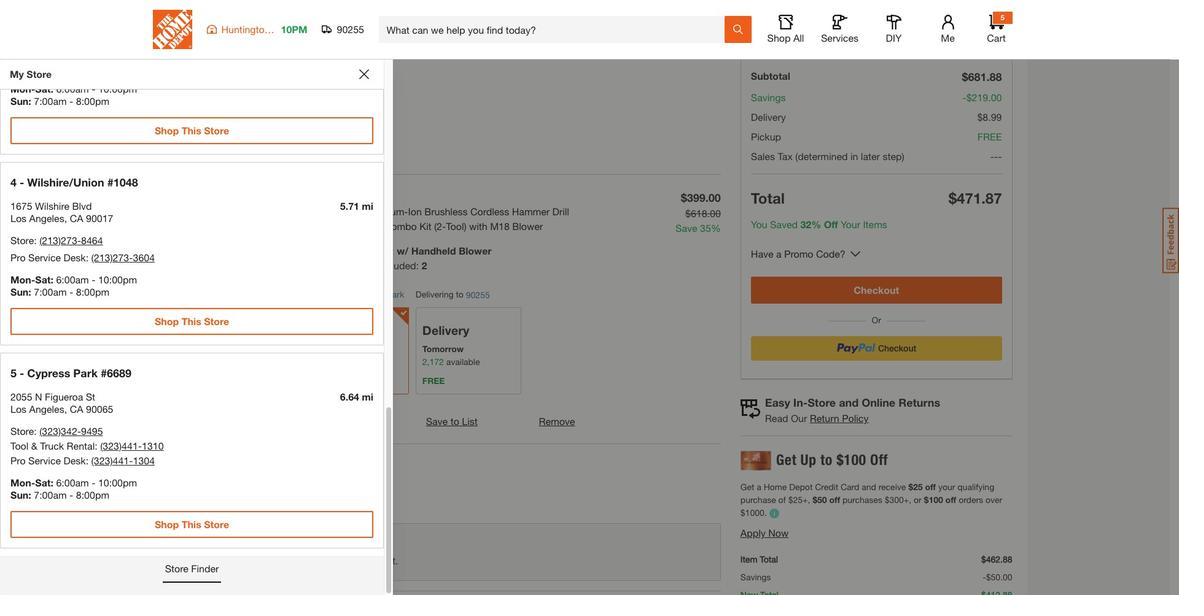 Task type: locate. For each thing, give the bounding box(es) containing it.
to up the dec 19 - dec 22
[[340, 324, 351, 338]]

a for have
[[777, 248, 782, 260]]

90255 up drawer close icon
[[337, 23, 364, 35]]

: left w/
[[392, 245, 394, 257]]

8:00pm for cypress park
[[76, 490, 109, 501]]

s for item
[[883, 219, 888, 230]]

) up your delivery cost: $8.99 this cost covers all delivery items in your cart .
[[295, 504, 298, 517]]

$399.00 $618.00 save 35%
[[676, 191, 721, 234]]

save
[[676, 223, 698, 234], [426, 416, 448, 428]]

item right 1
[[253, 150, 274, 163]]

2 horizontal spatial and
[[862, 482, 877, 493]]

to right up
[[821, 452, 833, 469]]

3 desk from the top
[[64, 455, 86, 467]]

6:00am down pro service desk : (213)273-3604
[[56, 274, 89, 286]]

1 horizontal spatial your
[[939, 482, 956, 493]]

0 horizontal spatial off
[[824, 219, 838, 230]]

2 los from the top
[[10, 404, 26, 415]]

0 horizontal spatial remove
[[158, 51, 194, 63]]

store inside store : (323)342-9495 tool & truck rental : (323)441-1310 pro service desk : (323)441-1304
[[10, 426, 34, 437]]

---
[[991, 151, 1002, 162]]

list
[[462, 416, 478, 428]]

mi right 5.71
[[362, 200, 374, 212]]

ship
[[310, 324, 336, 338]]

2 horizontal spatial your
[[841, 219, 861, 230]]

2 sat: from the top
[[35, 274, 53, 286]]

2 mi from the top
[[362, 391, 374, 403]]

(213)273- up pro service desk : (213)273-3604
[[39, 235, 81, 246]]

0 vertical spatial mon-sat: 6:00am - 10:00pm sun: 7:00am - 8:00pm
[[10, 83, 137, 107]]

in inside your delivery cost: $8.99 this cost covers all delivery items in your cart .
[[346, 556, 354, 567]]

2 vertical spatial mon-sat: 6:00am - 10:00pm sun: 7:00am - 8:00pm
[[10, 477, 137, 501]]

0 horizontal spatial get
[[741, 482, 755, 493]]

sat: down my store
[[35, 83, 53, 95]]

blower down with
[[459, 245, 492, 257]]

your qualifying purchase of $25+,
[[741, 482, 995, 506]]

1 horizontal spatial free
[[978, 131, 1002, 143]]

1 horizontal spatial 2
[[422, 260, 427, 272]]

2 6:00am from the top
[[56, 274, 89, 286]]

$100 right "or"
[[924, 495, 944, 506]]

0 horizontal spatial 90255
[[222, 504, 253, 517]]

shop this store button up the 'huntington park ( 1 item )' at the top
[[10, 118, 374, 145]]

to for delivering to 90255 ( 2 item s )
[[209, 504, 219, 517]]

10:00pm down (323)298-2404 link
[[98, 83, 137, 95]]

7:00am down truck
[[34, 490, 67, 501]]

service down truck
[[28, 455, 61, 467]]

in-
[[794, 396, 808, 410]]

0 horizontal spatial huntington park
[[221, 23, 293, 35]]

get for get a home depot credit card and receive $25 off
[[741, 482, 755, 493]]

1 horizontal spatial a
[[777, 248, 782, 260]]

dec 19 - dec 22
[[310, 344, 375, 355]]

combo
[[384, 221, 417, 232]]

0 vertical spatial (213)273-
[[39, 235, 81, 246]]

free down 2,172
[[423, 376, 445, 387]]

2 shop this store button from the top
[[10, 308, 374, 335]]

fuel
[[326, 206, 350, 218]]

3 mon- from the top
[[10, 477, 35, 489]]

90255 inside 'button'
[[337, 23, 364, 35]]

2
[[422, 260, 427, 272], [259, 504, 265, 517]]

1 mon-sat: 6:00am - 10:00pm sun: 7:00am - 8:00pm from the top
[[10, 83, 137, 107]]

1 horizontal spatial and
[[839, 396, 859, 410]]

delivering up store finder
[[158, 504, 206, 517]]

2 service from the top
[[28, 252, 61, 264]]

(213)273-
[[39, 235, 81, 246], [91, 252, 133, 264]]

and left impact
[[303, 221, 320, 232]]

0 horizontal spatial of
[[341, 260, 350, 272]]

1 vertical spatial desk
[[64, 252, 86, 264]]

1
[[244, 150, 250, 163]]

6:00am for wilshire/union
[[56, 274, 89, 286]]

0 vertical spatial savings
[[751, 92, 786, 103]]

1 vertical spatial mon-sat: 6:00am - 10:00pm sun: 7:00am - 8:00pm
[[10, 274, 137, 298]]

8:00pm for wilshire/union
[[76, 286, 109, 298]]

me
[[941, 32, 955, 44]]

items
[[320, 556, 344, 567]]

1 vertical spatial free
[[423, 376, 445, 387]]

mon- down tool at the left bottom
[[10, 477, 35, 489]]

2 , from the top
[[64, 404, 67, 415]]

1 vertical spatial $8.99
[[287, 538, 312, 550]]

None text field
[[186, 331, 256, 358]]

0 vertical spatial 90255 link
[[466, 289, 490, 302]]

cost
[[216, 556, 235, 567]]

mi right 6.64
[[362, 391, 374, 403]]

1 horizontal spatial in
[[851, 151, 859, 162]]

3 6:00am from the top
[[56, 477, 89, 489]]

1 horizontal spatial get
[[776, 452, 797, 469]]

pro for pro service desk : (323)298-2404
[[10, 61, 26, 73]]

0 horizontal spatial s
[[290, 504, 295, 517]]

ca down the figueroa
[[70, 404, 83, 415]]

1 vertical spatial service
[[28, 252, 61, 264]]

delivery right all
[[282, 556, 317, 567]]

$219.00
[[967, 92, 1002, 103]]

desk down (213)273-8464 link
[[64, 252, 86, 264]]

huntington park up the items
[[221, 23, 293, 35]]

0 vertical spatial remove
[[158, 51, 194, 63]]

later
[[861, 151, 880, 162]]

1 vertical spatial )
[[295, 504, 298, 517]]

a right the have
[[777, 248, 782, 260]]

service right my
[[28, 61, 61, 73]]

0 horizontal spatial save
[[426, 416, 448, 428]]

shop up 'subtotal'
[[768, 32, 791, 44]]

decrement image
[[167, 339, 177, 348]]

3 mon-sat: 6:00am - 10:00pm sun: 7:00am - 8:00pm from the top
[[10, 477, 137, 501]]

90255 inside delivering to 90255
[[466, 290, 490, 301]]

store
[[27, 68, 52, 80], [204, 125, 229, 137], [10, 235, 34, 246], [204, 316, 229, 327], [355, 324, 386, 338], [808, 396, 836, 410], [10, 426, 34, 437], [204, 519, 229, 531], [165, 563, 189, 575]]

1 horizontal spatial pickup
[[751, 131, 782, 143]]

ca
[[70, 213, 83, 224], [70, 404, 83, 415]]

mi for 6689
[[362, 391, 374, 403]]

0 vertical spatial save
[[676, 223, 698, 234]]

shop this store
[[155, 125, 229, 137], [155, 316, 229, 327], [155, 519, 229, 531]]

increment image
[[265, 339, 274, 348]]

2 desk from the top
[[64, 252, 86, 264]]

sat: for wilshire/union
[[35, 274, 53, 286]]

1 desk from the top
[[64, 61, 86, 73]]

3 7:00am from the top
[[34, 490, 67, 501]]

mon- down store : (213)273-8464
[[10, 274, 35, 286]]

(5)
[[231, 9, 264, 44]]

of left "tools" in the left top of the page
[[341, 260, 350, 272]]

apply now link
[[741, 528, 789, 540]]

(213)273- down 8464
[[91, 252, 133, 264]]

sun: for 5
[[10, 490, 31, 501]]

pickup up sales
[[751, 131, 782, 143]]

m18 down cordless
[[490, 221, 510, 232]]

pro for pro service desk : (213)273-3604
[[10, 252, 26, 264]]

0 vertical spatial all
[[794, 32, 805, 44]]

3 shop this store from the top
[[155, 519, 229, 531]]

19
[[329, 344, 338, 355]]

savings
[[751, 92, 786, 103], [741, 573, 771, 583]]

ca down blvd
[[70, 213, 83, 224]]

los down 2055
[[10, 404, 26, 415]]

90017
[[86, 213, 113, 224]]

order
[[787, 31, 828, 48]]

purchase
[[741, 495, 776, 506]]

0 vertical spatial ,
[[64, 213, 67, 224]]

and up policy
[[839, 396, 859, 410]]

0 horizontal spatial blower
[[459, 245, 492, 257]]

0 horizontal spatial (213)273-
[[39, 235, 81, 246]]

apply now
[[741, 528, 789, 540]]

your left the qualifying in the bottom of the page
[[939, 482, 956, 493]]

0 horizontal spatial m18
[[303, 206, 323, 218]]

in right items at left bottom
[[346, 556, 354, 567]]

sat: for cypress
[[35, 477, 53, 489]]

3 pro from the top
[[10, 455, 26, 467]]

2 mon-sat: 6:00am - 10:00pm sun: 7:00am - 8:00pm from the top
[[10, 274, 137, 298]]

delivering inside delivering to 90255
[[416, 290, 454, 300]]

7:00am for wilshire/union
[[34, 286, 67, 298]]

90255 link up cost
[[222, 504, 253, 517]]

checkout
[[854, 284, 900, 296]]

8:00pm down (323)441-1304 link
[[76, 490, 109, 501]]

to left list
[[451, 416, 459, 428]]

your for your delivery cost: $8.99 this cost covers all delivery items in your cart .
[[195, 538, 216, 550]]

2 mon- from the top
[[10, 274, 35, 286]]

90255 for delivering to 90255 ( 2 item s )
[[222, 504, 253, 517]]

off right $25
[[926, 482, 936, 493]]

1 vertical spatial los
[[10, 404, 26, 415]]

2 vertical spatial sat:
[[35, 477, 53, 489]]

total
[[751, 190, 785, 207], [760, 555, 778, 565]]

huntington park ( 1 item )
[[158, 150, 280, 163]]

your up 'subtotal'
[[751, 31, 783, 48]]

savings down 'subtotal'
[[751, 92, 786, 103]]

and
[[303, 221, 320, 232], [839, 396, 859, 410], [862, 482, 877, 493]]

2055 n figueroa st los angeles , ca 90065
[[10, 391, 113, 415]]

2 vertical spatial desk
[[64, 455, 86, 467]]

desk down rental
[[64, 455, 86, 467]]

all for shop
[[794, 32, 805, 44]]

1 vertical spatial your
[[357, 556, 376, 567]]

off right the 32%
[[824, 219, 838, 230]]

4 - wilshire/union # 1048
[[10, 176, 138, 189]]

2 vertical spatial pro
[[10, 455, 26, 467]]

angeles down 'n' on the bottom of the page
[[29, 404, 64, 415]]

to for ship to store
[[340, 324, 351, 338]]

5 inside cart 5
[[1001, 13, 1005, 22]]

2 vertical spatial and
[[862, 482, 877, 493]]

1 vertical spatial sun:
[[10, 286, 31, 298]]

1 horizontal spatial dec
[[347, 344, 363, 355]]

1 mi from the top
[[362, 200, 374, 212]]

0 vertical spatial angeles
[[29, 213, 64, 224]]

2404
[[133, 61, 155, 73]]

all
[[794, 32, 805, 44], [197, 51, 207, 63]]

1 horizontal spatial $8.99
[[978, 111, 1002, 123]]

2 vertical spatial 90255
[[222, 504, 253, 517]]

2 sun: from the top
[[10, 286, 31, 298]]

0 vertical spatial shop this store
[[155, 125, 229, 137]]

milwaukee m18 fuel 18v lithium-ion brushless cordless hammer drill and impact driver combo kit (2-tool) with m18 blower
[[303, 191, 569, 232]]

brushless
[[425, 206, 468, 218]]

cart (5)
[[158, 9, 264, 44]]

$399.00
[[681, 191, 721, 205]]

0 horizontal spatial free
[[423, 376, 445, 387]]

1 vertical spatial 8:00pm
[[76, 286, 109, 298]]

of inside your qualifying purchase of $25+,
[[779, 495, 786, 506]]

to for delivering to 90255
[[456, 290, 464, 300]]

ship to store
[[310, 324, 386, 338]]

1 , from the top
[[64, 213, 67, 224]]

0 vertical spatial mi
[[362, 200, 374, 212]]

easy in-store and online returns read our return policy
[[765, 396, 941, 425]]

1 vertical spatial all
[[197, 51, 207, 63]]

0 vertical spatial 8:00pm
[[76, 95, 109, 107]]

huntington park down "tools" in the left top of the page
[[342, 290, 404, 300]]

and up purchases
[[862, 482, 877, 493]]

$8.99
[[978, 111, 1002, 123], [287, 538, 312, 550]]

over
[[986, 495, 1003, 506]]

2 vertical spatial 6:00am
[[56, 477, 89, 489]]

7:00am
[[34, 95, 67, 107], [34, 286, 67, 298], [34, 490, 67, 501]]

0 vertical spatial 6:00am
[[56, 83, 89, 95]]

1 6:00am from the top
[[56, 83, 89, 95]]

items
[[210, 51, 234, 63]]

product image
[[158, 190, 284, 316]]

shop this store down delivering to 90255 ( 2 item s )
[[155, 519, 229, 531]]

sat: down store : (213)273-8464
[[35, 274, 53, 286]]

1 7:00am from the top
[[34, 95, 67, 107]]

a for get
[[757, 482, 762, 493]]

2,172
[[423, 357, 444, 368]]

8:00pm down pro service desk : (213)273-3604
[[76, 286, 109, 298]]

2 down handheld
[[422, 260, 427, 272]]

2 ca from the top
[[70, 404, 83, 415]]

1 8:00pm from the top
[[76, 95, 109, 107]]

2 shop this store from the top
[[155, 316, 229, 327]]

shop this store button for 5 - cypress park # 6689
[[10, 512, 374, 539]]

3 shop this store button from the top
[[10, 512, 374, 539]]

0 horizontal spatial dec
[[310, 344, 326, 355]]

shop up decrement image
[[155, 316, 179, 327]]

0 vertical spatial sat:
[[35, 83, 53, 95]]

1 service from the top
[[28, 61, 61, 73]]

shop this store up the 'huntington park ( 1 item )' at the top
[[155, 125, 229, 137]]

0 horizontal spatial delivering
[[158, 504, 206, 517]]

2 vertical spatial sun:
[[10, 490, 31, 501]]

1048
[[113, 176, 138, 189]]

off up receive
[[871, 452, 888, 469]]

shop this store button
[[10, 118, 374, 145], [10, 308, 374, 335], [10, 512, 374, 539]]

5 up 2055
[[10, 367, 17, 380]]

of down home
[[779, 495, 786, 506]]

1 ca from the top
[[70, 213, 83, 224]]

your order
[[751, 31, 828, 48]]

desk for (323)298-2404
[[64, 61, 86, 73]]

item
[[253, 150, 274, 163], [268, 504, 290, 517]]

delivering to 90255
[[416, 290, 490, 301]]

shop for third shop this store button from the bottom
[[155, 125, 179, 137]]

90255 up cost
[[222, 504, 253, 517]]

3 service from the top
[[28, 455, 61, 467]]

sales
[[751, 151, 775, 162]]

2 vertical spatial your
[[195, 538, 216, 550]]

your inside your delivery cost: $8.99 this cost covers all delivery items in your cart .
[[357, 556, 376, 567]]

get up purchase
[[741, 482, 755, 493]]

angeles
[[29, 213, 64, 224], [29, 404, 64, 415]]

1 horizontal spatial m18
[[490, 221, 510, 232]]

shop up the 'huntington park ( 1 item )' at the top
[[155, 125, 179, 137]]

5 up cart
[[1001, 13, 1005, 22]]

1 pro from the top
[[10, 61, 26, 73]]

n
[[35, 391, 42, 403]]

1 los from the top
[[10, 213, 26, 224]]

2 inside attachment options : w/ handheld blower number of tools included : 2
[[422, 260, 427, 272]]

0 vertical spatial ca
[[70, 213, 83, 224]]

1 horizontal spatial 5
[[1001, 13, 1005, 22]]

# up 90065
[[101, 367, 107, 380]]

3 sat: from the top
[[35, 477, 53, 489]]

1 shop this store button from the top
[[10, 118, 374, 145]]

0 vertical spatial blower
[[513, 221, 543, 232]]

0 horizontal spatial huntington
[[158, 150, 212, 163]]

alert
[[158, 524, 721, 582]]

mon-sat: 6:00am - 10:00pm sun: 7:00am - 8:00pm
[[10, 83, 137, 107], [10, 274, 137, 298], [10, 477, 137, 501]]

0 vertical spatial los
[[10, 213, 26, 224]]

share
[[699, 21, 721, 32]]

(determined
[[796, 151, 848, 162]]

your inside your qualifying purchase of $25+,
[[939, 482, 956, 493]]

3 sun: from the top
[[10, 490, 31, 501]]

returns
[[899, 396, 941, 410]]

1 vertical spatial 90255 link
[[222, 504, 253, 517]]

shop this store up decrement image
[[155, 316, 229, 327]]

mon-sat: 6:00am - 10:00pm sun: 7:00am - 8:00pm down pro service desk : (323)298-2404
[[10, 83, 137, 107]]

2 8:00pm from the top
[[76, 286, 109, 298]]

save inside $399.00 $618.00 save 35%
[[676, 223, 698, 234]]

blower down hammer
[[513, 221, 543, 232]]

2 10:00pm from the top
[[98, 274, 137, 286]]

0 horizontal spatial item
[[741, 555, 758, 565]]

90255 for delivering to 90255
[[466, 290, 490, 301]]

1 vertical spatial savings
[[741, 573, 771, 583]]

and inside milwaukee m18 fuel 18v lithium-ion brushless cordless hammer drill and impact driver combo kit (2-tool) with m18 blower
[[303, 221, 320, 232]]

blower inside attachment options : w/ handheld blower number of tools included : 2
[[459, 245, 492, 257]]

(323)298-2404 link
[[91, 61, 155, 73]]

7:00am down my store
[[34, 95, 67, 107]]

free up ---
[[978, 131, 1002, 143]]

tool)
[[446, 221, 467, 232]]

18v
[[353, 206, 370, 218]]

desk left (323)298-
[[64, 61, 86, 73]]

item up cost:
[[268, 504, 290, 517]]

delivery up sales
[[751, 111, 786, 123]]

total up you
[[751, 190, 785, 207]]

all inside button
[[794, 32, 805, 44]]

in
[[851, 151, 859, 162], [346, 556, 354, 567]]

of inside attachment options : w/ handheld blower number of tools included : 2
[[341, 260, 350, 272]]

up
[[801, 452, 817, 469]]

mon-sat: 6:00am - 10:00pm sun: 7:00am - 8:00pm for wilshire/union
[[10, 274, 137, 298]]

shop this store button up decrement image
[[10, 308, 374, 335]]

delivering for delivering to 90255
[[416, 290, 454, 300]]

1 horizontal spatial $100
[[924, 495, 944, 506]]

drawer close image
[[359, 69, 369, 79]]

card
[[841, 482, 860, 493]]

your up code? in the right top of the page
[[841, 219, 861, 230]]

1 vertical spatial huntington park
[[342, 290, 404, 300]]

8:00pm
[[76, 95, 109, 107], [76, 286, 109, 298], [76, 490, 109, 501]]

total down the apply now 'link'
[[760, 555, 778, 565]]

90255 link up delivery tomorrow 2,172 available at the bottom
[[466, 289, 490, 302]]

1 vertical spatial s
[[290, 504, 295, 517]]

off down get a home depot credit card and receive $25 off
[[830, 495, 841, 506]]

get left up
[[776, 452, 797, 469]]

desk inside store : (323)342-9495 tool & truck rental : (323)441-1310 pro service desk : (323)441-1304
[[64, 455, 86, 467]]

0 vertical spatial 7:00am
[[34, 95, 67, 107]]

mon-sat: 6:00am - 10:00pm sun: 7:00am - 8:00pm down rental
[[10, 477, 137, 501]]

)
[[274, 150, 277, 163], [295, 504, 298, 517]]

all left services
[[794, 32, 805, 44]]

our
[[791, 413, 808, 425]]

2 angeles from the top
[[29, 404, 64, 415]]

0 vertical spatial desk
[[64, 61, 86, 73]]

tools
[[353, 260, 376, 272]]

$100 up card
[[837, 452, 867, 469]]

to down handheld
[[456, 290, 464, 300]]

2 7:00am from the top
[[34, 286, 67, 298]]

finder
[[191, 563, 219, 575]]

(323)441-1304 link
[[91, 455, 155, 467]]

1 horizontal spatial off
[[871, 452, 888, 469]]

# up the "90017"
[[107, 176, 113, 189]]

2 pro from the top
[[10, 252, 26, 264]]

figueroa
[[45, 391, 83, 403]]

0 horizontal spatial $100
[[837, 452, 867, 469]]

0 vertical spatial item
[[253, 150, 274, 163]]

to
[[456, 290, 464, 300], [340, 324, 351, 338], [451, 416, 459, 428], [821, 452, 833, 469], [209, 504, 219, 517]]

delivering
[[416, 290, 454, 300], [158, 504, 206, 517]]

0 horizontal spatial $8.99
[[287, 538, 312, 550]]

your inside your delivery cost: $8.99 this cost covers all delivery items in your cart .
[[195, 538, 216, 550]]

2 up cost:
[[259, 504, 265, 517]]

0 vertical spatial 10:00pm
[[98, 83, 137, 95]]

(323)441- down the (323)441-1310 "link"
[[91, 455, 133, 467]]

3 10:00pm from the top
[[98, 477, 137, 489]]

this inside your delivery cost: $8.99 this cost covers all delivery items in your cart .
[[195, 556, 213, 567]]

6.64 mi
[[340, 391, 374, 403]]

(323)441- up (323)441-1304 link
[[100, 440, 142, 452]]

6:00am down rental
[[56, 477, 89, 489]]

to for save to list
[[451, 416, 459, 428]]

milwaukee
[[303, 191, 354, 203]]

1 10:00pm from the top
[[98, 83, 137, 95]]

delivery
[[751, 111, 786, 123], [423, 324, 470, 338], [219, 538, 257, 550], [282, 556, 317, 567]]

1 vertical spatial item
[[741, 555, 758, 565]]

4
[[10, 176, 17, 189]]

3 8:00pm from the top
[[76, 490, 109, 501]]

2 dec from the left
[[347, 344, 363, 355]]

desk
[[64, 61, 86, 73], [64, 252, 86, 264], [64, 455, 86, 467]]

2 horizontal spatial 90255
[[466, 290, 490, 301]]

1 vertical spatial delivering
[[158, 504, 206, 517]]

get
[[776, 452, 797, 469], [741, 482, 755, 493]]

6:00am down pro service desk : (323)298-2404
[[56, 83, 89, 95]]

promo
[[785, 248, 814, 260]]

delivery up tomorrow
[[423, 324, 470, 338]]

10:00pm for 1048
[[98, 274, 137, 286]]

1 angeles from the top
[[29, 213, 64, 224]]

remove all items
[[158, 51, 234, 63]]

delivery inside delivery tomorrow 2,172 available
[[423, 324, 470, 338]]

5
[[1001, 13, 1005, 22], [10, 367, 17, 380]]

cordless
[[471, 206, 510, 218]]

5.71
[[340, 200, 359, 212]]

mon- for cypress
[[10, 477, 35, 489]]

$1000.
[[741, 508, 767, 519]]

blower inside milwaukee m18 fuel 18v lithium-ion brushless cordless hammer drill and impact driver combo kit (2-tool) with m18 blower
[[513, 221, 543, 232]]

save down $618.00
[[676, 223, 698, 234]]

of
[[341, 260, 350, 272], [779, 495, 786, 506]]

shop this store button for 4 - wilshire/union # 1048
[[10, 308, 374, 335]]

dec left 19
[[310, 344, 326, 355]]

to inside delivering to 90255
[[456, 290, 464, 300]]



Task type: describe. For each thing, give the bounding box(es) containing it.
1675
[[10, 200, 32, 212]]

have a promo code? link
[[751, 247, 846, 262]]

get up to $100 off
[[776, 452, 888, 469]]

6689
[[107, 367, 132, 380]]

1 vertical spatial m18
[[490, 221, 510, 232]]

all
[[270, 556, 279, 567]]

shop inside shop all button
[[768, 32, 791, 44]]

pro inside store : (323)342-9495 tool & truck rental : (323)441-1310 pro service desk : (323)441-1304
[[10, 455, 26, 467]]

0 horizontal spatial 2
[[259, 504, 265, 517]]

huntington park button
[[342, 290, 404, 300]]

get a home depot credit card and receive $25 off
[[741, 482, 936, 493]]

credit
[[815, 482, 839, 493]]

0 vertical spatial huntington park
[[221, 23, 293, 35]]

(2-
[[434, 221, 446, 232]]

orders
[[959, 495, 984, 506]]

your for your order
[[751, 31, 783, 48]]

shop all button
[[766, 15, 806, 44]]

0 vertical spatial $8.99
[[978, 111, 1002, 123]]

have a promo code?
[[751, 248, 846, 260]]

$50 off purchases $300+, or $100 off
[[813, 495, 957, 506]]

now
[[769, 528, 789, 540]]

0 vertical spatial huntington
[[221, 23, 270, 35]]

st
[[86, 391, 95, 403]]

los inside 1675 wilshire blvd los angeles , ca 90017
[[10, 213, 26, 224]]

0 horizontal spatial off
[[830, 495, 841, 506]]

shop this store for 1048
[[155, 316, 229, 327]]

easy
[[765, 396, 791, 410]]

$471.87
[[949, 190, 1002, 207]]

0 horizontal spatial 5
[[10, 367, 17, 380]]

, inside 1675 wilshire blvd los angeles , ca 90017
[[64, 213, 67, 224]]

.
[[396, 556, 398, 567]]

: down handheld
[[416, 260, 419, 272]]

(323)342-9495 link
[[39, 426, 103, 437]]

0 vertical spatial free
[[978, 131, 1002, 143]]

0 vertical spatial )
[[274, 150, 277, 163]]

(323)441-1310 link
[[100, 440, 164, 452]]

depot
[[790, 482, 813, 493]]

and inside easy in-store and online returns read our return policy
[[839, 396, 859, 410]]

22
[[365, 344, 375, 355]]

2 horizontal spatial huntington
[[342, 290, 385, 300]]

1 vertical spatial #
[[101, 367, 107, 380]]

home
[[764, 482, 787, 493]]

1675 wilshire blvd los angeles , ca 90017
[[10, 200, 113, 224]]

service for pro service desk : (323)298-2404
[[28, 61, 61, 73]]

1 horizontal spatial (213)273-
[[91, 252, 133, 264]]

3604
[[133, 252, 155, 264]]

90255 button
[[322, 23, 365, 36]]

s for item
[[290, 504, 295, 517]]

cost:
[[260, 538, 284, 550]]

: down 8464
[[86, 252, 89, 264]]

1 sat: from the top
[[35, 83, 53, 95]]

$618.00
[[686, 208, 721, 220]]

1 vertical spatial (323)441-
[[91, 455, 133, 467]]

7:00am for cypress
[[34, 490, 67, 501]]

1 vertical spatial $100
[[924, 495, 944, 506]]

tax
[[778, 151, 793, 162]]

ca inside 1675 wilshire blvd los angeles , ca 90017
[[70, 213, 83, 224]]

0 vertical spatial $100
[[837, 452, 867, 469]]

, inside 2055 n figueroa st los angeles , ca 90065
[[64, 404, 67, 415]]

your delivery cost: $8.99 this cost covers all delivery items in your cart .
[[195, 538, 398, 567]]

$25
[[909, 482, 923, 493]]

lithium-
[[372, 206, 408, 218]]

What can we help you find today? search field
[[387, 17, 724, 42]]

share link
[[694, 21, 721, 32]]

park down included
[[387, 290, 404, 300]]

1 vertical spatial huntington
[[158, 150, 212, 163]]

1 vertical spatial (
[[256, 504, 259, 517]]

1 vertical spatial total
[[760, 555, 778, 565]]

service for pro service desk : (213)273-3604
[[28, 252, 61, 264]]

receive
[[879, 482, 906, 493]]

0 vertical spatial in
[[851, 151, 859, 162]]

attachment
[[303, 245, 354, 257]]

0 vertical spatial total
[[751, 190, 785, 207]]

store : (323)342-9495 tool & truck rental : (323)441-1310 pro service desk : (323)441-1304
[[10, 426, 164, 467]]

0 vertical spatial (
[[241, 150, 244, 163]]

0 horizontal spatial pickup
[[158, 126, 206, 143]]

shop for shop this store button associated with 5 - cypress park # 6689
[[155, 519, 179, 531]]

1 dec from the left
[[310, 344, 326, 355]]

all for remove
[[197, 51, 207, 63]]

0 vertical spatial (323)441-
[[100, 440, 142, 452]]

get for get up to $100 off
[[776, 452, 797, 469]]

my
[[10, 68, 24, 80]]

or
[[914, 495, 922, 506]]

available
[[447, 357, 480, 368]]

save to list
[[426, 416, 478, 428]]

subtotal
[[751, 70, 791, 82]]

store inside easy in-store and online returns read our return policy
[[808, 396, 836, 410]]

store finder
[[165, 563, 219, 575]]

desk for (213)273-3604
[[64, 252, 86, 264]]

store finder link
[[163, 556, 221, 584]]

- $50.00
[[983, 573, 1013, 583]]

cart 5
[[987, 13, 1006, 44]]

item total
[[741, 555, 778, 565]]

0 vertical spatial #
[[107, 176, 113, 189]]

remove for remove
[[539, 416, 575, 428]]

0 horizontal spatial 90255 link
[[222, 504, 253, 517]]

2 horizontal spatial off
[[946, 495, 957, 506]]

delivering for delivering to 90255 ( 2 item s )
[[158, 504, 206, 517]]

1 horizontal spatial huntington park
[[342, 290, 404, 300]]

1 mon- from the top
[[10, 83, 35, 95]]

1 vertical spatial save
[[426, 416, 448, 428]]

6.64
[[340, 391, 359, 403]]

sun: for 4
[[10, 286, 31, 298]]

online
[[862, 396, 896, 410]]

angeles inside 2055 n figueroa st los angeles , ca 90065
[[29, 404, 64, 415]]

$8.99 inside your delivery cost: $8.99 this cost covers all delivery items in your cart .
[[287, 538, 312, 550]]

1310
[[142, 440, 164, 452]]

options
[[357, 245, 392, 257]]

hammer
[[512, 206, 550, 218]]

credit offer details image
[[770, 510, 779, 519]]

5 - cypress park # 6689
[[10, 367, 132, 380]]

90065
[[86, 404, 113, 415]]

truck
[[40, 440, 64, 452]]

1 horizontal spatial off
[[926, 482, 936, 493]]

: down 9495
[[95, 440, 97, 452]]

1 horizontal spatial item
[[863, 219, 883, 230]]

$300+,
[[885, 495, 912, 506]]

1 sun: from the top
[[10, 95, 31, 107]]

ion
[[408, 206, 422, 218]]

delivery up cost
[[219, 538, 257, 550]]

6:00am for cypress
[[56, 477, 89, 489]]

return policy link
[[810, 413, 869, 425]]

feedback link image
[[1163, 208, 1180, 274]]

: left (213)273-8464 link
[[34, 235, 37, 246]]

1 horizontal spatial 90255 link
[[466, 289, 490, 302]]

park right (5)
[[273, 23, 293, 35]]

: left (323)298-
[[86, 61, 89, 73]]

mon-sat: 6:00am - 10:00pm sun: 7:00am - 8:00pm for cypress
[[10, 477, 137, 501]]

10pm
[[281, 23, 307, 35]]

save to list link
[[426, 416, 478, 428]]

have
[[751, 248, 774, 260]]

10:00pm for #
[[98, 477, 137, 489]]

delivering to 90255 ( 2 item s )
[[158, 504, 298, 517]]

credit card icon image
[[741, 452, 772, 471]]

1304
[[133, 455, 155, 467]]

shop this store for 6689
[[155, 519, 229, 531]]

me button
[[929, 15, 968, 44]]

mi for 1048
[[362, 200, 374, 212]]

park left 1
[[215, 150, 238, 163]]

checkout button
[[751, 277, 1002, 304]]

services button
[[821, 15, 860, 44]]

alert containing your delivery cost:
[[158, 524, 721, 582]]

remove all items link
[[158, 51, 234, 63]]

: up '&'
[[34, 426, 37, 437]]

park up st
[[73, 367, 98, 380]]

wilshire
[[35, 200, 69, 212]]

diy button
[[875, 15, 914, 44]]

angeles inside 1675 wilshire blvd los angeles , ca 90017
[[29, 213, 64, 224]]

the home depot logo image
[[153, 10, 192, 49]]

mon- for wilshire/union
[[10, 274, 35, 286]]

cypress
[[27, 367, 70, 380]]

impact
[[323, 221, 353, 232]]

32%
[[801, 219, 822, 230]]

: down rental
[[86, 455, 89, 467]]

wilshire/union
[[27, 176, 104, 189]]

qualifying
[[958, 482, 995, 493]]

shop for shop this store button related to 4 - wilshire/union # 1048
[[155, 316, 179, 327]]

remove for remove all items
[[158, 51, 194, 63]]

cart
[[158, 9, 223, 44]]

1 shop this store from the top
[[155, 125, 229, 137]]

ca inside 2055 n figueroa st los angeles , ca 90065
[[70, 404, 83, 415]]

step)
[[883, 151, 905, 162]]

covers
[[238, 556, 267, 567]]

los inside 2055 n figueroa st los angeles , ca 90065
[[10, 404, 26, 415]]

1 vertical spatial your
[[841, 219, 861, 230]]

service inside store : (323)342-9495 tool & truck rental : (323)441-1310 pro service desk : (323)441-1304
[[28, 455, 61, 467]]

1 horizontal spatial )
[[295, 504, 298, 517]]

1 vertical spatial item
[[268, 504, 290, 517]]



Task type: vqa. For each thing, say whether or not it's contained in the screenshot.
DISCOVERY
no



